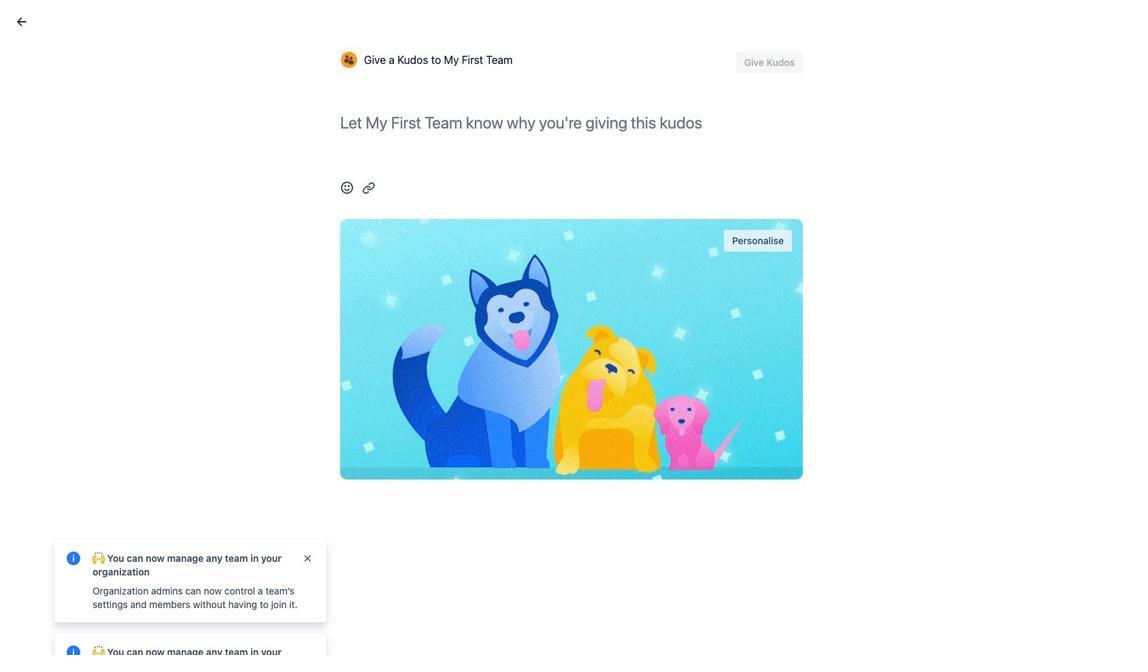 Task type: locate. For each thing, give the bounding box(es) containing it.
info image
[[65, 645, 82, 656]]

info image
[[65, 551, 82, 567]]

dismiss image
[[302, 554, 313, 564]]

banner
[[0, 0, 1144, 38]]

close drawer image
[[14, 14, 30, 30]]

dialog
[[0, 0, 1144, 656]]



Task type: vqa. For each thing, say whether or not it's contained in the screenshot.
the bottommost member
no



Task type: describe. For each thing, give the bounding box(es) containing it.
Search field
[[885, 8, 1021, 30]]



